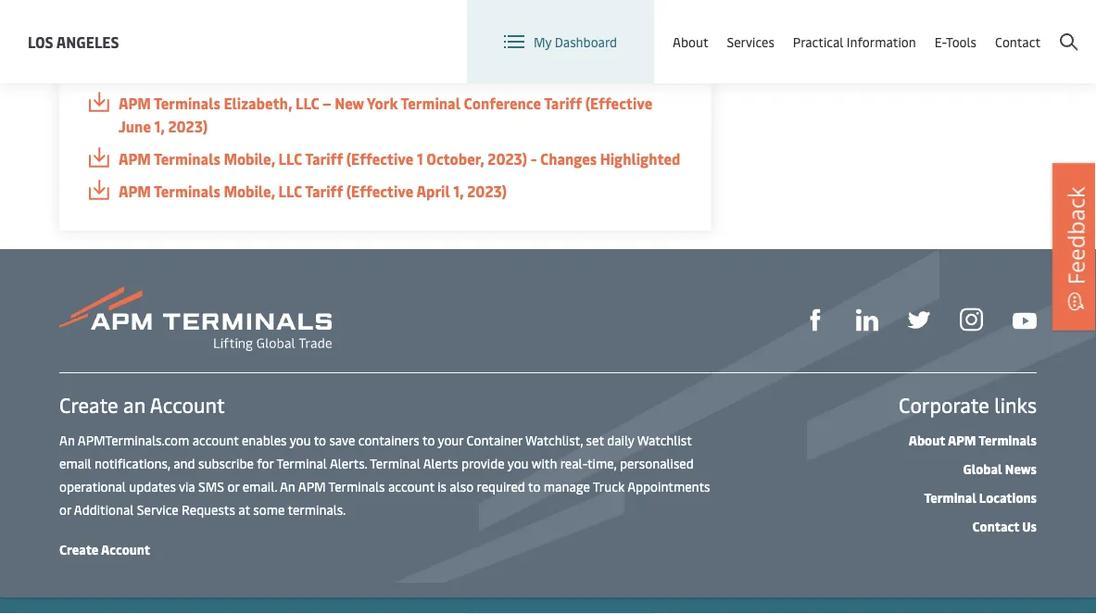 Task type: locate. For each thing, give the bounding box(es) containing it.
0 vertical spatial or
[[227, 477, 239, 495]]

to down with on the bottom of page
[[528, 477, 541, 495]]

global for global news
[[963, 460, 1002, 477]]

account down additional
[[101, 540, 150, 558]]

– inside apm terminals elizabeth, llc – new york terminal conference tariff (effective october 1, 2023)
[[323, 38, 331, 57]]

apm inside apm terminals elizabeth, llc – new york terminal conference tariff (effective october 1, 2023)
[[119, 38, 151, 57]]

shape link
[[804, 306, 827, 331]]

sms
[[198, 477, 224, 495]]

0 vertical spatial new
[[335, 38, 364, 57]]

1 vertical spatial new
[[335, 93, 364, 113]]

0 horizontal spatial account
[[192, 431, 239, 448]]

apm inside apm terminals elizabeth, llc – new york terminal conference tariff (effective june 1, 2023)
[[119, 93, 151, 113]]

terminal down global news link
[[924, 488, 976, 506]]

about apm terminals link
[[909, 431, 1037, 448]]

save
[[329, 431, 355, 448]]

fill 44 link
[[908, 306, 930, 331]]

1, right april
[[453, 181, 464, 201]]

1 vertical spatial create
[[59, 540, 99, 558]]

instagram image
[[960, 308, 983, 331]]

tariff inside apm terminals elizabeth, llc – new york terminal conference tariff (effective june 1, 2023)
[[544, 93, 582, 113]]

practical information
[[793, 33, 916, 51]]

– inside apm terminals elizabeth, llc – new york terminal conference tariff (effective june 1, 2023)
[[323, 93, 331, 113]]

1 vertical spatial account
[[388, 477, 434, 495]]

york inside apm terminals elizabeth, llc – new york terminal conference tariff (effective june 1, 2023)
[[367, 93, 398, 113]]

0 vertical spatial elizabeth,
[[224, 38, 292, 57]]

about button
[[673, 0, 708, 83]]

email.
[[242, 477, 277, 495]]

1
[[417, 149, 423, 169]]

new inside apm terminals elizabeth, llc – new york terminal conference tariff (effective october 1, 2023)
[[335, 38, 364, 57]]

1 – from the top
[[323, 38, 331, 57]]

global menu button
[[897, 0, 1041, 55]]

los angeles
[[28, 32, 119, 51]]

conference
[[464, 38, 541, 57], [464, 93, 541, 113]]

you
[[290, 431, 311, 448], [508, 454, 529, 472]]

terminal inside apm terminals elizabeth, llc – new york terminal conference tariff (effective october 1, 2023)
[[401, 38, 460, 57]]

1 horizontal spatial account
[[388, 477, 434, 495]]

alerts.
[[330, 454, 367, 472]]

truck
[[593, 477, 625, 495]]

create down additional
[[59, 540, 99, 558]]

services
[[727, 33, 774, 51]]

e-
[[935, 33, 946, 51]]

– for june
[[323, 93, 331, 113]]

1 vertical spatial about
[[909, 431, 945, 448]]

an
[[59, 431, 75, 448], [280, 477, 295, 495]]

1, for june
[[154, 116, 165, 136]]

account right an
[[150, 391, 225, 418]]

practical information button
[[793, 0, 916, 83]]

contact right tools
[[995, 33, 1041, 51]]

linkedin image
[[856, 309, 878, 331]]

llc inside apm terminals elizabeth, llc – new york terminal conference tariff (effective october 1, 2023)
[[296, 38, 319, 57]]

elizabeth, inside apm terminals elizabeth, llc – new york terminal conference tariff (effective october 1, 2023)
[[224, 38, 292, 57]]

1, inside apm terminals elizabeth, llc – new york terminal conference tariff (effective october 1, 2023)
[[176, 61, 187, 81]]

about
[[673, 33, 708, 51], [909, 431, 945, 448]]

york
[[367, 38, 398, 57], [367, 93, 398, 113]]

llc inside apm terminals elizabeth, llc – new york terminal conference tariff (effective june 1, 2023)
[[296, 93, 319, 113]]

elizabeth, for october
[[224, 38, 292, 57]]

conference up -
[[464, 93, 541, 113]]

1 vertical spatial global
[[963, 460, 1002, 477]]

york down apm terminals elizabeth, llc – new york terminal conference tariff (effective october 1, 2023) link
[[367, 93, 398, 113]]

llc
[[296, 38, 319, 57], [296, 93, 319, 113], [279, 149, 302, 169], [279, 181, 302, 201]]

you right enables
[[290, 431, 311, 448]]

to left your
[[422, 431, 435, 448]]

2 vertical spatial 1,
[[453, 181, 464, 201]]

(effective up highlighted
[[585, 93, 653, 113]]

(effective
[[585, 38, 653, 57], [585, 93, 653, 113], [346, 149, 414, 169], [346, 181, 414, 201]]

instagram link
[[960, 306, 983, 331]]

1 york from the top
[[367, 38, 398, 57]]

terminals for apm terminals elizabeth, llc – new york terminal conference tariff (effective june 1, 2023)
[[154, 93, 220, 113]]

2 mobile, from the top
[[224, 181, 275, 201]]

notifications,
[[94, 454, 170, 472]]

(effective down apm terminals mobile, llc tariff (effective 1 october, 2023) - changes highlighted link
[[346, 181, 414, 201]]

1 vertical spatial 1,
[[154, 116, 165, 136]]

0 vertical spatial mobile,
[[224, 149, 275, 169]]

(effective left about dropdown button
[[585, 38, 653, 57]]

terminals
[[154, 38, 220, 57], [154, 93, 220, 113], [154, 149, 220, 169], [154, 181, 220, 201], [979, 431, 1037, 448], [329, 477, 385, 495]]

llc for apm terminals elizabeth, llc – new york terminal conference tariff (effective june 1, 2023)
[[296, 93, 319, 113]]

elizabeth, inside apm terminals elizabeth, llc – new york terminal conference tariff (effective june 1, 2023)
[[224, 93, 292, 113]]

1 horizontal spatial you
[[508, 454, 529, 472]]

about for about
[[673, 33, 708, 51]]

0 vertical spatial –
[[323, 38, 331, 57]]

elizabeth, for june
[[224, 93, 292, 113]]

2023) down october, at the top of page
[[467, 181, 507, 201]]

apm for apm terminals elizabeth, llc – new york terminal conference tariff (effective june 1, 2023)
[[119, 93, 151, 113]]

containers
[[358, 431, 420, 448]]

create for create account
[[59, 540, 99, 558]]

terminal locations
[[924, 488, 1037, 506]]

us
[[1022, 517, 1037, 535]]

to
[[314, 431, 326, 448], [422, 431, 435, 448], [528, 477, 541, 495]]

york inside apm terminals elizabeth, llc – new york terminal conference tariff (effective october 1, 2023)
[[367, 38, 398, 57]]

twitter image
[[908, 309, 930, 331]]

1 create from the top
[[59, 391, 118, 418]]

operational
[[59, 477, 126, 495]]

daily
[[607, 431, 634, 448]]

0 horizontal spatial to
[[314, 431, 326, 448]]

1 horizontal spatial about
[[909, 431, 945, 448]]

menu
[[984, 17, 1022, 37]]

2023) right october
[[190, 61, 230, 81]]

2023)
[[190, 61, 230, 81], [168, 116, 208, 136], [488, 149, 527, 169], [467, 181, 507, 201]]

1 horizontal spatial 1,
[[176, 61, 187, 81]]

1 vertical spatial contact
[[973, 517, 1019, 535]]

1 new from the top
[[335, 38, 364, 57]]

terminal up 1
[[401, 93, 460, 113]]

0 vertical spatial 1,
[[176, 61, 187, 81]]

1 vertical spatial or
[[59, 500, 71, 518]]

global menu
[[938, 17, 1022, 37]]

highlighted
[[600, 149, 680, 169]]

1 vertical spatial conference
[[464, 93, 541, 113]]

0 vertical spatial create
[[59, 391, 118, 418]]

0 vertical spatial account
[[192, 431, 239, 448]]

0 horizontal spatial about
[[673, 33, 708, 51]]

conference inside apm terminals elizabeth, llc – new york terminal conference tariff (effective october 1, 2023)
[[464, 38, 541, 57]]

llc for apm terminals mobile, llc tariff (effective 1 october, 2023) - changes highlighted
[[279, 149, 302, 169]]

contact us
[[973, 517, 1037, 535]]

terminal inside apm terminals elizabeth, llc – new york terminal conference tariff (effective june 1, 2023)
[[401, 93, 460, 113]]

new for june
[[335, 93, 364, 113]]

watchlist
[[637, 431, 692, 448]]

1 horizontal spatial or
[[227, 477, 239, 495]]

about for about apm terminals
[[909, 431, 945, 448]]

0 horizontal spatial 1,
[[154, 116, 165, 136]]

2 conference from the top
[[464, 93, 541, 113]]

global
[[938, 17, 980, 37], [963, 460, 1002, 477]]

my dashboard
[[534, 33, 617, 51]]

mobile,
[[224, 149, 275, 169], [224, 181, 275, 201]]

october
[[119, 61, 173, 81]]

0 vertical spatial conference
[[464, 38, 541, 57]]

llc for apm terminals mobile, llc tariff (effective april 1, 2023)
[[279, 181, 302, 201]]

1, inside apm terminals elizabeth, llc – new york terminal conference tariff (effective june 1, 2023)
[[154, 116, 165, 136]]

is
[[437, 477, 447, 495]]

new inside apm terminals elizabeth, llc – new york terminal conference tariff (effective june 1, 2023)
[[335, 93, 364, 113]]

new
[[335, 38, 364, 57], [335, 93, 364, 113]]

conference for apm terminals elizabeth, llc – new york terminal conference tariff (effective june 1, 2023)
[[464, 93, 541, 113]]

services button
[[727, 0, 774, 83]]

terminals for apm terminals mobile, llc tariff (effective april 1, 2023)
[[154, 181, 220, 201]]

links
[[995, 391, 1037, 418]]

1 mobile, from the top
[[224, 149, 275, 169]]

2 create from the top
[[59, 540, 99, 558]]

0 vertical spatial global
[[938, 17, 980, 37]]

2023) right june
[[168, 116, 208, 136]]

create left an
[[59, 391, 118, 418]]

global news link
[[963, 460, 1037, 477]]

terminal
[[401, 38, 460, 57], [401, 93, 460, 113], [276, 454, 327, 472], [370, 454, 420, 472], [924, 488, 976, 506]]

conference inside apm terminals elizabeth, llc – new york terminal conference tariff (effective june 1, 2023)
[[464, 93, 541, 113]]

to left save
[[314, 431, 326, 448]]

(effective inside apm terminals elizabeth, llc – new york terminal conference tariff (effective june 1, 2023)
[[585, 93, 653, 113]]

0 horizontal spatial or
[[59, 500, 71, 518]]

contact us link
[[973, 517, 1037, 535]]

account up the subscribe
[[192, 431, 239, 448]]

create account
[[59, 540, 150, 558]]

account left is
[[388, 477, 434, 495]]

an right email.
[[280, 477, 295, 495]]

for
[[257, 454, 274, 472]]

or right 'sms' at the bottom of page
[[227, 477, 239, 495]]

0 horizontal spatial you
[[290, 431, 311, 448]]

– down apm terminals elizabeth, llc – new york terminal conference tariff (effective october 1, 2023) link
[[323, 93, 331, 113]]

terminals inside apm terminals elizabeth, llc – new york terminal conference tariff (effective october 1, 2023)
[[154, 38, 220, 57]]

or down 'operational'
[[59, 500, 71, 518]]

2 york from the top
[[367, 93, 398, 113]]

apm for apm terminals mobile, llc tariff (effective april 1, 2023)
[[119, 181, 151, 201]]

e-tools
[[935, 33, 977, 51]]

0 vertical spatial about
[[673, 33, 708, 51]]

1 elizabeth, from the top
[[224, 38, 292, 57]]

global inside global menu button
[[938, 17, 980, 37]]

an up 'email'
[[59, 431, 75, 448]]

1 vertical spatial elizabeth,
[[224, 93, 292, 113]]

or
[[227, 477, 239, 495], [59, 500, 71, 518]]

1 vertical spatial mobile,
[[224, 181, 275, 201]]

new up apm terminals elizabeth, llc – new york terminal conference tariff (effective june 1, 2023) link
[[335, 38, 364, 57]]

2 elizabeth, from the top
[[224, 93, 292, 113]]

tariff inside apm terminals elizabeth, llc – new york terminal conference tariff (effective october 1, 2023)
[[544, 38, 582, 57]]

– up apm terminals elizabeth, llc – new york terminal conference tariff (effective june 1, 2023) link
[[323, 38, 331, 57]]

llc for apm terminals elizabeth, llc – new york terminal conference tariff (effective october 1, 2023)
[[296, 38, 319, 57]]

york up apm terminals elizabeth, llc – new york terminal conference tariff (effective june 1, 2023)
[[367, 38, 398, 57]]

0 vertical spatial york
[[367, 38, 398, 57]]

1 horizontal spatial to
[[422, 431, 435, 448]]

0 vertical spatial an
[[59, 431, 75, 448]]

conference left dashboard
[[464, 38, 541, 57]]

account
[[192, 431, 239, 448], [388, 477, 434, 495]]

set
[[586, 431, 604, 448]]

about left services
[[673, 33, 708, 51]]

(effective up apm terminals mobile, llc tariff (effective april 1, 2023) link
[[346, 149, 414, 169]]

facebook image
[[804, 309, 827, 331]]

contact down locations
[[973, 517, 1019, 535]]

elizabeth,
[[224, 38, 292, 57], [224, 93, 292, 113]]

feedback button
[[1053, 163, 1096, 330]]

1 vertical spatial you
[[508, 454, 529, 472]]

terminals inside apm terminals elizabeth, llc – new york terminal conference tariff (effective june 1, 2023)
[[154, 93, 220, 113]]

0 vertical spatial contact
[[995, 33, 1041, 51]]

you left with on the bottom of page
[[508, 454, 529, 472]]

appointments
[[627, 477, 710, 495]]

account
[[150, 391, 225, 418], [101, 540, 150, 558]]

1 conference from the top
[[464, 38, 541, 57]]

1, right june
[[154, 116, 165, 136]]

2 – from the top
[[323, 93, 331, 113]]

1 vertical spatial –
[[323, 93, 331, 113]]

updates
[[129, 477, 176, 495]]

0 vertical spatial account
[[150, 391, 225, 418]]

e-tools button
[[935, 0, 977, 83]]

1, right october
[[176, 61, 187, 81]]

youtube image
[[1013, 313, 1037, 329]]

–
[[323, 38, 331, 57], [323, 93, 331, 113]]

with
[[532, 454, 557, 472]]

2 new from the top
[[335, 93, 364, 113]]

york for october
[[367, 38, 398, 57]]

email
[[59, 454, 91, 472]]

1 vertical spatial york
[[367, 93, 398, 113]]

about down corporate
[[909, 431, 945, 448]]

1 vertical spatial an
[[280, 477, 295, 495]]

new down apm terminals elizabeth, llc – new york terminal conference tariff (effective october 1, 2023) link
[[335, 93, 364, 113]]

terminal up apm terminals elizabeth, llc – new york terminal conference tariff (effective june 1, 2023)
[[401, 38, 460, 57]]

create account link
[[59, 540, 150, 558]]



Task type: vqa. For each thing, say whether or not it's contained in the screenshot.
Schedule
no



Task type: describe. For each thing, give the bounding box(es) containing it.
apmterminals.com
[[78, 431, 189, 448]]

apm for apm terminals elizabeth, llc – new york terminal conference tariff (effective october 1, 2023)
[[119, 38, 151, 57]]

1, for october
[[176, 61, 187, 81]]

october,
[[426, 149, 484, 169]]

corporate links
[[899, 391, 1037, 418]]

provide
[[461, 454, 505, 472]]

terminals for apm terminals elizabeth, llc – new york terminal conference tariff (effective october 1, 2023)
[[154, 38, 220, 57]]

contact button
[[995, 0, 1041, 83]]

apm terminals elizabeth, llc – new york terminal conference tariff (effective june 1, 2023)
[[119, 93, 653, 136]]

apm terminals mobile, llc tariff (effective april 1, 2023)
[[119, 181, 507, 201]]

new for october
[[335, 38, 364, 57]]

apm terminals mobile, llc tariff (effective april 1, 2023) link
[[87, 180, 683, 203]]

apm terminals mobile, llc tariff (effective 1 october, 2023) - changes highlighted link
[[87, 147, 683, 170]]

global news
[[963, 460, 1037, 477]]

some
[[253, 500, 285, 518]]

apm inside an apmterminals.com account enables you to save containers to your container watchlist, set daily watchlist email notifications, and subscribe for terminal alerts. terminal alerts provide you with real-time, personalised operational updates via sms or email. an apm terminals account is also required to manage truck appointments or additional service requests at some terminals.
[[298, 477, 326, 495]]

information
[[847, 33, 916, 51]]

mobile, for apm terminals mobile, llc tariff (effective april 1, 2023)
[[224, 181, 275, 201]]

2023) left -
[[488, 149, 527, 169]]

2 horizontal spatial to
[[528, 477, 541, 495]]

container
[[467, 431, 523, 448]]

changes
[[540, 149, 597, 169]]

alerts
[[423, 454, 458, 472]]

real-
[[560, 454, 587, 472]]

april
[[416, 181, 450, 201]]

apmt footer logo image
[[59, 286, 332, 351]]

requests
[[182, 500, 235, 518]]

time,
[[587, 454, 617, 472]]

apm terminals elizabeth, llc – new york terminal conference tariff (effective october 1, 2023) link
[[87, 36, 683, 82]]

apm terminals mobile, llc tariff (effective 1 october, 2023) - changes highlighted
[[119, 149, 680, 169]]

additional
[[74, 500, 134, 518]]

locations
[[979, 488, 1037, 506]]

via
[[179, 477, 195, 495]]

york for june
[[367, 93, 398, 113]]

linkedin__x28_alt_x29__3_ link
[[856, 306, 878, 331]]

terminal right for
[[276, 454, 327, 472]]

corporate
[[899, 391, 990, 418]]

contact for contact us
[[973, 517, 1019, 535]]

an
[[123, 391, 146, 418]]

june
[[119, 116, 151, 136]]

apm for apm terminals mobile, llc tariff (effective 1 october, 2023) - changes highlighted
[[119, 149, 151, 169]]

terminal locations link
[[924, 488, 1037, 506]]

2023) inside apm terminals elizabeth, llc – new york terminal conference tariff (effective october 1, 2023)
[[190, 61, 230, 81]]

los angeles link
[[28, 30, 119, 53]]

news
[[1005, 460, 1037, 477]]

– for october
[[323, 38, 331, 57]]

service
[[137, 500, 179, 518]]

mobile, for apm terminals mobile, llc tariff (effective 1 october, 2023) - changes highlighted
[[224, 149, 275, 169]]

subscribe
[[198, 454, 254, 472]]

create an account
[[59, 391, 225, 418]]

my dashboard button
[[504, 0, 617, 83]]

0 horizontal spatial an
[[59, 431, 75, 448]]

1 vertical spatial account
[[101, 540, 150, 558]]

feedback
[[1061, 187, 1091, 285]]

contact for contact
[[995, 33, 1041, 51]]

terminal down containers
[[370, 454, 420, 472]]

terminals for apm terminals mobile, llc tariff (effective 1 october, 2023) - changes highlighted
[[154, 149, 220, 169]]

personalised
[[620, 454, 694, 472]]

2 horizontal spatial 1,
[[453, 181, 464, 201]]

your
[[438, 431, 463, 448]]

also
[[450, 477, 474, 495]]

manage
[[544, 477, 590, 495]]

angeles
[[56, 32, 119, 51]]

enables
[[242, 431, 287, 448]]

required
[[477, 477, 525, 495]]

practical
[[793, 33, 844, 51]]

global for global menu
[[938, 17, 980, 37]]

and
[[174, 454, 195, 472]]

los
[[28, 32, 53, 51]]

watchlist,
[[525, 431, 583, 448]]

at
[[238, 500, 250, 518]]

terminals.
[[288, 500, 346, 518]]

an apmterminals.com account enables you to save containers to your container watchlist, set daily watchlist email notifications, and subscribe for terminal alerts. terminal alerts provide you with real-time, personalised operational updates via sms or email. an apm terminals account is also required to manage truck appointments or additional service requests at some terminals.
[[59, 431, 710, 518]]

0 vertical spatial you
[[290, 431, 311, 448]]

dashboard
[[555, 33, 617, 51]]

tools
[[946, 33, 977, 51]]

create for create an account
[[59, 391, 118, 418]]

-
[[531, 149, 537, 169]]

apm terminals elizabeth, llc – new york terminal conference tariff (effective june 1, 2023) link
[[87, 92, 683, 138]]

you tube link
[[1013, 307, 1037, 330]]

apm terminals elizabeth, llc – new york terminal conference tariff (effective october 1, 2023)
[[119, 38, 653, 81]]

my
[[534, 33, 552, 51]]

(effective inside apm terminals elizabeth, llc – new york terminal conference tariff (effective october 1, 2023)
[[585, 38, 653, 57]]

1 horizontal spatial an
[[280, 477, 295, 495]]

about apm terminals
[[909, 431, 1037, 448]]

conference for apm terminals elizabeth, llc – new york terminal conference tariff (effective october 1, 2023)
[[464, 38, 541, 57]]

2023) inside apm terminals elizabeth, llc – new york terminal conference tariff (effective june 1, 2023)
[[168, 116, 208, 136]]

terminals inside an apmterminals.com account enables you to save containers to your container watchlist, set daily watchlist email notifications, and subscribe for terminal alerts. terminal alerts provide you with real-time, personalised operational updates via sms or email. an apm terminals account is also required to manage truck appointments or additional service requests at some terminals.
[[329, 477, 385, 495]]



